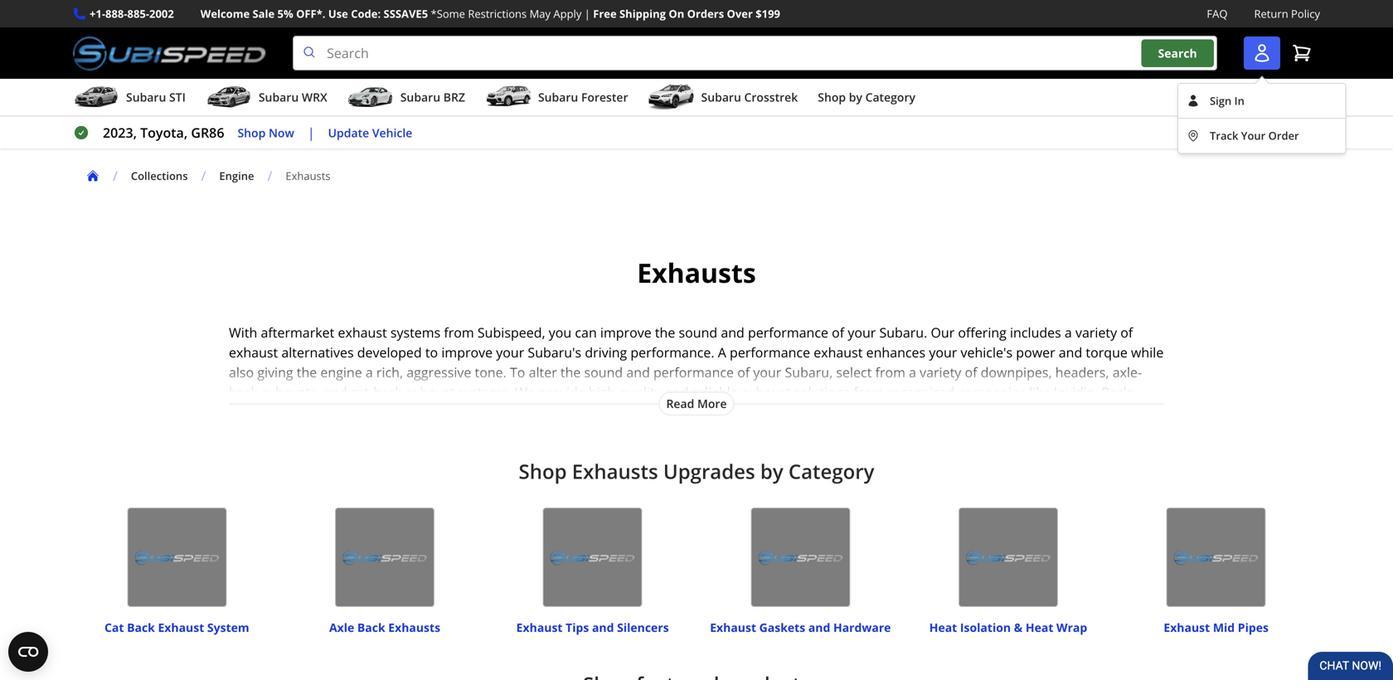 Task type: vqa. For each thing, say whether or not it's contained in the screenshot.
especially in the right of the page
yes



Task type: locate. For each thing, give the bounding box(es) containing it.
$199
[[756, 6, 780, 21]]

shop now link
[[238, 123, 294, 142]]

sound
[[679, 324, 717, 341], [584, 363, 623, 381], [1108, 423, 1147, 441], [825, 443, 864, 461]]

shop inside dropdown button
[[818, 89, 846, 105]]

your
[[1241, 128, 1266, 143]]

home image
[[86, 169, 100, 183]]

cat back exhaust system image image
[[127, 508, 227, 607]]

exhaust left gaskets
[[710, 620, 756, 635]]

1 vertical spatial aggressive
[[757, 443, 822, 461]]

like down companies on the bottom right
[[990, 403, 1011, 421]]

1 horizontal spatial like
[[1029, 383, 1050, 401]]

a left roar
[[229, 443, 236, 461]]

our right subaru.
[[931, 324, 955, 341]]

0 horizontal spatial shop
[[238, 125, 266, 140]]

accommodate
[[452, 423, 540, 441]]

2 fit from the left
[[874, 403, 886, 421]]

torque
[[1086, 343, 1128, 361]]

aggressive down whether
[[757, 443, 822, 461]]

back right axle
[[357, 620, 385, 635]]

exhaust down 'with'
[[229, 343, 278, 361]]

of
[[832, 324, 844, 341], [1121, 324, 1133, 341], [737, 363, 750, 381], [965, 363, 977, 381], [1092, 423, 1105, 441]]

/ right home icon
[[113, 167, 118, 185]]

0 horizontal spatial improve
[[441, 343, 493, 361]]

improve
[[600, 324, 652, 341], [441, 343, 493, 361]]

0 horizontal spatial variety
[[920, 363, 961, 381]]

orders
[[687, 6, 724, 21]]

1 vertical spatial category
[[789, 458, 874, 485]]

1 horizontal spatial /
[[201, 167, 206, 185]]

the
[[655, 324, 675, 341], [297, 363, 317, 381], [561, 363, 581, 381], [1015, 403, 1035, 421], [1063, 443, 1083, 461]]

aggressive right rich,
[[407, 363, 471, 381]]

collections link down 2023, toyota, gr86
[[131, 168, 188, 183]]

exhaust up the select
[[814, 343, 863, 361]]

to left an
[[286, 463, 298, 481]]

1 vertical spatial shop
[[238, 125, 266, 140]]

dialog
[[1178, 73, 1347, 154]]

variety
[[1076, 324, 1117, 341], [920, 363, 961, 381]]

back right cat
[[127, 620, 155, 635]]

wrx
[[302, 89, 327, 105]]

precise
[[378, 403, 423, 421]]

audio
[[972, 463, 1007, 481]]

made
[[819, 403, 854, 421]]

collections link down toyota,
[[131, 168, 201, 183]]

1 back from the left
[[127, 620, 155, 635]]

driving up more
[[697, 423, 739, 441]]

quality
[[620, 383, 662, 401]]

1 horizontal spatial back
[[357, 620, 385, 635]]

sign in link
[[1178, 84, 1346, 118]]

upgrades
[[663, 458, 755, 485]]

cat back exhaust system link
[[104, 612, 249, 635]]

subaru up now
[[259, 89, 299, 105]]

1 exhaust from the left
[[158, 620, 204, 635]]

/ left engine
[[201, 167, 206, 185]]

|
[[584, 6, 590, 21], [308, 124, 315, 141]]

of up torque at the right bottom of page
[[1121, 324, 1133, 341]]

0 horizontal spatial |
[[308, 124, 315, 141]]

axle back exhausts image image
[[335, 508, 435, 607]]

subaru right the "a subaru crosstrek thumbnail image"
[[701, 89, 741, 105]]

faq link
[[1207, 5, 1228, 22]]

of up the select
[[832, 324, 844, 341]]

while up axle-
[[1131, 343, 1164, 361]]

cat
[[104, 620, 124, 635]]

while
[[1131, 343, 1164, 361], [762, 463, 794, 481]]

over
[[727, 6, 753, 21]]

silencers
[[617, 620, 669, 635]]

888-
[[105, 6, 127, 21]]

subaru left sti
[[126, 89, 166, 105]]

systems down the reliable
[[679, 403, 729, 421]]

variety up recognized on the right
[[920, 363, 961, 381]]

subaru for subaru sti
[[126, 89, 166, 105]]

subaru for subaru brz
[[400, 89, 440, 105]]

like up the wrx,
[[1029, 383, 1050, 401]]

2 / from the left
[[201, 167, 206, 185]]

exhaust up especially
[[741, 383, 790, 401]]

from down the select
[[854, 383, 884, 401]]

4 exhaust from the left
[[1164, 620, 1210, 635]]

sound down you're
[[825, 443, 864, 461]]

0 horizontal spatial aggressive
[[407, 363, 471, 381]]

solutions
[[794, 383, 850, 401]]

a left rich,
[[366, 363, 373, 381]]

0 vertical spatial systems
[[390, 324, 441, 341]]

and up roar
[[229, 423, 253, 441]]

to up you're
[[858, 403, 870, 421]]

offering
[[958, 324, 1007, 341]]

subaru wrx button
[[206, 82, 327, 115]]

0 horizontal spatial heat
[[929, 620, 957, 635]]

our down "assuring"
[[322, 423, 346, 441]]

or
[[1150, 423, 1164, 441]]

that
[[269, 443, 294, 461]]

2 exhaust from the left
[[516, 620, 563, 635]]

habits,
[[742, 423, 784, 441]]

1 horizontal spatial driving
[[697, 423, 739, 441]]

| left free
[[584, 6, 590, 21]]

1 vertical spatial while
[[762, 463, 794, 481]]

preferences
[[592, 423, 666, 441]]

update vehicle button
[[328, 123, 412, 142]]

shop down various
[[519, 458, 567, 485]]

0 vertical spatial shop
[[818, 89, 846, 105]]

1 horizontal spatial variety
[[1076, 324, 1117, 341]]

systems
[[390, 324, 441, 341], [679, 403, 729, 421]]

improve right can
[[600, 324, 652, 341]]

0 vertical spatial aggressive
[[407, 363, 471, 381]]

0 vertical spatial |
[[584, 6, 590, 21]]

0 horizontal spatial back
[[229, 383, 258, 401]]

experience.
[[1011, 463, 1082, 481]]

shop for shop exhausts upgrades by category
[[519, 458, 567, 485]]

0 vertical spatial by
[[849, 89, 862, 105]]

2023,
[[103, 124, 137, 141]]

885-
[[127, 6, 149, 21]]

a right includes
[[1065, 324, 1072, 341]]

systems up developed
[[390, 324, 441, 341]]

0 horizontal spatial systems
[[390, 324, 441, 341]]

shop by category
[[818, 89, 916, 105]]

subaru left forester at the left
[[538, 89, 578, 105]]

exhaust tips and silencers link
[[516, 612, 669, 635]]

subispeed logo image
[[73, 36, 266, 71]]

and right quality
[[665, 383, 689, 401]]

0 horizontal spatial by
[[760, 458, 783, 485]]

5%
[[277, 6, 293, 21]]

mid
[[1213, 620, 1235, 635]]

0 vertical spatial variety
[[1076, 324, 1117, 341]]

your down subispeed,
[[496, 343, 524, 361]]

response,
[[618, 443, 679, 461]]

0 horizontal spatial driving
[[585, 343, 627, 361]]

1 horizontal spatial systems
[[679, 403, 729, 421]]

1 vertical spatial driving
[[697, 423, 739, 441]]

0 horizontal spatial like
[[990, 403, 1011, 421]]

also
[[229, 363, 254, 381]]

back down also in the left of the page
[[229, 383, 258, 401]]

subaru for subaru crosstrek
[[701, 89, 741, 105]]

+1-888-885-2002
[[90, 6, 174, 21]]

fit up you're
[[874, 403, 886, 421]]

from up experience.
[[1029, 443, 1059, 461]]

welcome sale 5% off*. use code: sssave5 *some restrictions may apply | free shipping on orders over $199
[[200, 6, 780, 21]]

set
[[891, 443, 909, 461]]

1 horizontal spatial while
[[1131, 343, 1164, 361]]

now
[[269, 125, 294, 140]]

1 horizontal spatial aggressive
[[757, 443, 822, 461]]

subaru inside "dropdown button"
[[701, 89, 741, 105]]

of up the reliable
[[737, 363, 750, 381]]

2 vertical spatial shop
[[519, 458, 567, 485]]

1 vertical spatial like
[[990, 403, 1011, 421]]

1 horizontal spatial heat
[[1026, 620, 1054, 635]]

heat
[[929, 620, 957, 635], [1026, 620, 1054, 635]]

reliable
[[692, 383, 738, 401]]

back down rich,
[[373, 383, 402, 401]]

code:
[[351, 6, 381, 21]]

fit up options
[[426, 403, 439, 421]]

subaru left brz
[[400, 89, 440, 105]]

simple
[[469, 403, 510, 421]]

shop left now
[[238, 125, 266, 140]]

aftermarket up alternatives
[[261, 324, 334, 341]]

exhaust down improved
[[398, 463, 447, 481]]

more
[[720, 443, 753, 461]]

+1-888-885-2002 link
[[90, 5, 174, 22]]

alter
[[529, 363, 557, 381]]

and down also in the left of the page
[[229, 403, 253, 421]]

shop
[[818, 89, 846, 105], [238, 125, 266, 140], [519, 458, 567, 485]]

exhaust tips and silencers image image
[[543, 508, 642, 607]]

subaru brz
[[400, 89, 465, 105]]

exhaust left system
[[158, 620, 204, 635]]

1 / from the left
[[113, 167, 118, 185]]

system
[[450, 463, 494, 481]]

button image
[[1252, 43, 1272, 63]]

0 horizontal spatial back
[[127, 620, 155, 635]]

0 vertical spatial category
[[865, 89, 916, 105]]

sound up performance.
[[679, 324, 717, 341]]

the left the wrx,
[[1015, 403, 1035, 421]]

1 horizontal spatial shop
[[519, 458, 567, 485]]

0 horizontal spatial /
[[113, 167, 118, 185]]

3 exhaust from the left
[[710, 620, 756, 635]]

shop for shop now
[[238, 125, 266, 140]]

while left taking
[[762, 463, 794, 481]]

improved
[[378, 443, 438, 461]]

0 horizontal spatial our
[[322, 423, 346, 441]]

0 vertical spatial improve
[[600, 324, 652, 341]]

exhaust left mid
[[1164, 620, 1210, 635]]

subaru
[[126, 89, 166, 105], [259, 89, 299, 105], [400, 89, 440, 105], [538, 89, 578, 105], [701, 89, 741, 105], [890, 403, 934, 421], [945, 443, 989, 461]]

a subaru wrx thumbnail image image
[[206, 85, 252, 110]]

2 back from the left
[[357, 620, 385, 635]]

axle
[[329, 620, 354, 635]]

your left subaru,
[[753, 363, 781, 381]]

shop right crosstrek
[[818, 89, 846, 105]]

2 heat from the left
[[1026, 620, 1054, 635]]

subaru inside dropdown button
[[538, 89, 578, 105]]

wrx,
[[1039, 403, 1070, 421]]

exhaust gaskets and hardware image image
[[751, 508, 850, 607]]

sssave5
[[384, 6, 428, 21]]

back for cat
[[127, 620, 155, 635]]

your
[[848, 324, 876, 341], [496, 343, 524, 361], [929, 343, 957, 361], [753, 363, 781, 381], [913, 443, 941, 461]]

a subaru brz thumbnail image image
[[347, 85, 394, 110]]

a subaru crosstrek thumbnail image image
[[648, 85, 695, 110]]

1 horizontal spatial |
[[584, 6, 590, 21]]

driving down can
[[585, 343, 627, 361]]

exhaust for exhaust mid pipes
[[1164, 620, 1210, 635]]

back
[[127, 620, 155, 635], [357, 620, 385, 635]]

0 vertical spatial our
[[931, 324, 955, 341]]

2 horizontal spatial shop
[[818, 89, 846, 105]]

shop exhausts upgrades by category
[[519, 458, 874, 485]]

1 fit from the left
[[426, 403, 439, 421]]

/ right engine
[[267, 167, 272, 185]]

you
[[549, 324, 572, 341]]

0 vertical spatial aftermarket
[[261, 324, 334, 341]]

subaru down subtle
[[945, 443, 989, 461]]

a right in
[[911, 463, 918, 481]]

variety up torque at the right bottom of page
[[1076, 324, 1117, 341]]

return policy
[[1254, 6, 1320, 21]]

subaru crosstrek button
[[648, 82, 798, 115]]

remark.
[[256, 403, 307, 421]]

to
[[510, 363, 525, 381]]

1 horizontal spatial fit
[[874, 403, 886, 421]]

/ for collections
[[113, 167, 118, 185]]

a subaru sti thumbnail image image
[[73, 85, 119, 110]]

on
[[669, 6, 684, 21]]

companies
[[958, 383, 1026, 401]]

2 horizontal spatial /
[[267, 167, 272, 185]]

1 horizontal spatial back
[[373, 383, 402, 401]]

by inside dropdown button
[[849, 89, 862, 105]]

exhaust left tips
[[516, 620, 563, 635]]

developed
[[357, 343, 422, 361]]

| right now
[[308, 124, 315, 141]]

0 horizontal spatial fit
[[426, 403, 439, 421]]

1 horizontal spatial by
[[849, 89, 862, 105]]

wrap
[[1057, 620, 1087, 635]]

heat right &
[[1026, 620, 1054, 635]]



Task type: describe. For each thing, give the bounding box(es) containing it.
category inside dropdown button
[[865, 89, 916, 105]]

isolation
[[960, 620, 1011, 635]]

gr86
[[191, 124, 224, 141]]

exhaust down quality
[[626, 403, 675, 421]]

more
[[697, 395, 727, 411]]

a left more
[[709, 443, 717, 461]]

sign
[[1210, 93, 1232, 108]]

subtle
[[967, 423, 1005, 441]]

maximize
[[615, 463, 674, 481]]

in
[[896, 463, 908, 481]]

your up enhances
[[848, 324, 876, 341]]

1 vertical spatial improve
[[441, 343, 493, 361]]

0 vertical spatial driving
[[585, 343, 627, 361]]

exhaust up developed
[[338, 324, 387, 341]]

engine
[[320, 363, 362, 381]]

exhaust up system
[[441, 443, 491, 461]]

free
[[593, 6, 617, 21]]

to right developed
[[425, 343, 438, 361]]

and right gaskets
[[808, 620, 830, 635]]

update vehicle
[[328, 125, 412, 140]]

the down alternatives
[[297, 363, 317, 381]]

headers,
[[1056, 363, 1109, 381]]

your left vehicle's
[[929, 343, 957, 361]]

and up quality
[[626, 363, 650, 381]]

a down cat-
[[367, 403, 375, 421]]

pleasure
[[839, 463, 893, 481]]

track
[[1210, 128, 1238, 143]]

gaskets
[[759, 620, 805, 635]]

a right for
[[956, 423, 963, 441]]

subaru for subaru wrx
[[259, 89, 299, 105]]

1 vertical spatial |
[[308, 124, 315, 141]]

apart
[[992, 443, 1025, 461]]

subaru brz button
[[347, 82, 465, 115]]

the down amplification
[[1063, 443, 1083, 461]]

exhaust tips and silencers
[[516, 620, 669, 635]]

and down the read
[[670, 423, 693, 441]]

exhausts,
[[261, 383, 320, 401]]

exhaust for exhaust gaskets and hardware
[[710, 620, 756, 635]]

the up performance.
[[655, 324, 675, 341]]

from down flow,
[[498, 463, 528, 481]]

better
[[527, 443, 565, 461]]

shop for shop by category
[[818, 89, 846, 105]]

and right tips
[[592, 620, 614, 635]]

heat isolation & heat wrap link
[[929, 612, 1087, 635]]

crosstrek
[[744, 89, 798, 105]]

whether
[[787, 423, 839, 441]]

subaru forester
[[538, 89, 628, 105]]

from down enhances
[[875, 363, 906, 381]]

sti
[[169, 89, 186, 105]]

use
[[328, 6, 348, 21]]

and up options
[[442, 403, 466, 421]]

a subaru forester thumbnail image image
[[485, 85, 532, 110]]

1 vertical spatial aftermarket
[[321, 463, 394, 481]]

search input field
[[293, 36, 1217, 71]]

includes
[[1010, 324, 1061, 341]]

invidia,
[[1054, 383, 1098, 401]]

exhaust mid pipes image image
[[1167, 508, 1266, 607]]

roar
[[240, 443, 266, 461]]

sale
[[253, 6, 275, 21]]

toyota,
[[140, 124, 188, 141]]

3 / from the left
[[267, 167, 272, 185]]

pipes
[[1238, 620, 1269, 635]]

installation,
[[513, 403, 585, 421]]

the up provide
[[561, 363, 581, 381]]

exhaust up heads.
[[349, 423, 398, 441]]

policy
[[1291, 6, 1320, 21]]

/ for engine
[[201, 167, 206, 185]]

subispeed
[[531, 463, 596, 481]]

1 vertical spatial variety
[[920, 363, 961, 381]]

exhaust for exhaust tips and silencers
[[516, 620, 563, 635]]

to down throttle
[[599, 463, 612, 481]]

taking
[[798, 463, 836, 481]]

thrilling
[[922, 463, 969, 481]]

are
[[732, 403, 752, 421]]

exhaust up precise
[[406, 383, 455, 401]]

may
[[530, 6, 551, 21]]

subaru sti button
[[73, 82, 186, 115]]

competition.
[[1086, 443, 1164, 461]]

subaru for subaru forester
[[538, 89, 578, 105]]

from left subispeed,
[[444, 324, 474, 341]]

shipping
[[619, 6, 666, 21]]

of down sti,
[[1092, 423, 1105, 441]]

exhaust mid pipes link
[[1164, 612, 1269, 635]]

rich,
[[376, 363, 403, 381]]

select
[[836, 363, 872, 381]]

&
[[1014, 620, 1023, 635]]

your down for
[[913, 443, 941, 461]]

tips
[[566, 620, 589, 635]]

throttle
[[568, 443, 615, 461]]

restrictions
[[468, 6, 527, 21]]

0 vertical spatial like
[[1029, 383, 1050, 401]]

1 heat from the left
[[929, 620, 957, 635]]

and up headers,
[[1059, 343, 1082, 361]]

*some
[[431, 6, 465, 21]]

1 horizontal spatial our
[[931, 324, 955, 341]]

and left more
[[682, 443, 706, 461]]

exhausts link
[[286, 168, 344, 183]]

sound down forester,
[[1108, 423, 1147, 441]]

a up recognized on the right
[[909, 363, 916, 381]]

of down vehicle's
[[965, 363, 977, 381]]

subaru sti
[[126, 89, 186, 105]]

shop now
[[238, 125, 294, 140]]

1 horizontal spatial improve
[[600, 324, 652, 341]]

heat isolation & heat wrap image image
[[959, 508, 1058, 607]]

track your order link
[[1178, 119, 1346, 153]]

axle-
[[1113, 363, 1142, 381]]

sound up high-
[[584, 363, 623, 381]]

system
[[207, 620, 249, 635]]

dialog containing sign in
[[1178, 73, 1347, 154]]

0 horizontal spatial while
[[762, 463, 794, 481]]

downpipes,
[[981, 363, 1052, 381]]

subispeed,
[[478, 324, 545, 341]]

systems.
[[458, 383, 512, 401]]

will
[[867, 443, 888, 461]]

1 vertical spatial systems
[[679, 403, 729, 421]]

search
[[1158, 45, 1197, 61]]

for
[[935, 423, 953, 441]]

apply
[[553, 6, 582, 21]]

open widget image
[[8, 632, 48, 672]]

cat-
[[351, 383, 373, 401]]

high-
[[589, 383, 620, 401]]

and up "a" on the right of page
[[721, 324, 745, 341]]

hardware
[[833, 620, 891, 635]]

2 back from the left
[[373, 383, 402, 401]]

1 vertical spatial by
[[760, 458, 783, 485]]

and up "assuring"
[[323, 383, 347, 401]]

0 vertical spatial while
[[1131, 343, 1164, 361]]

these
[[589, 403, 623, 421]]

1 vertical spatial our
[[322, 423, 346, 441]]

subaru forester button
[[485, 82, 628, 115]]

especially
[[756, 403, 816, 421]]

subaru up seeking
[[890, 403, 934, 421]]

1 back from the left
[[229, 383, 258, 401]]

read more
[[666, 395, 727, 411]]

assuring
[[311, 403, 364, 421]]

2002
[[149, 6, 174, 21]]

back for axle
[[357, 620, 385, 635]]

track your order
[[1210, 128, 1299, 143]]



